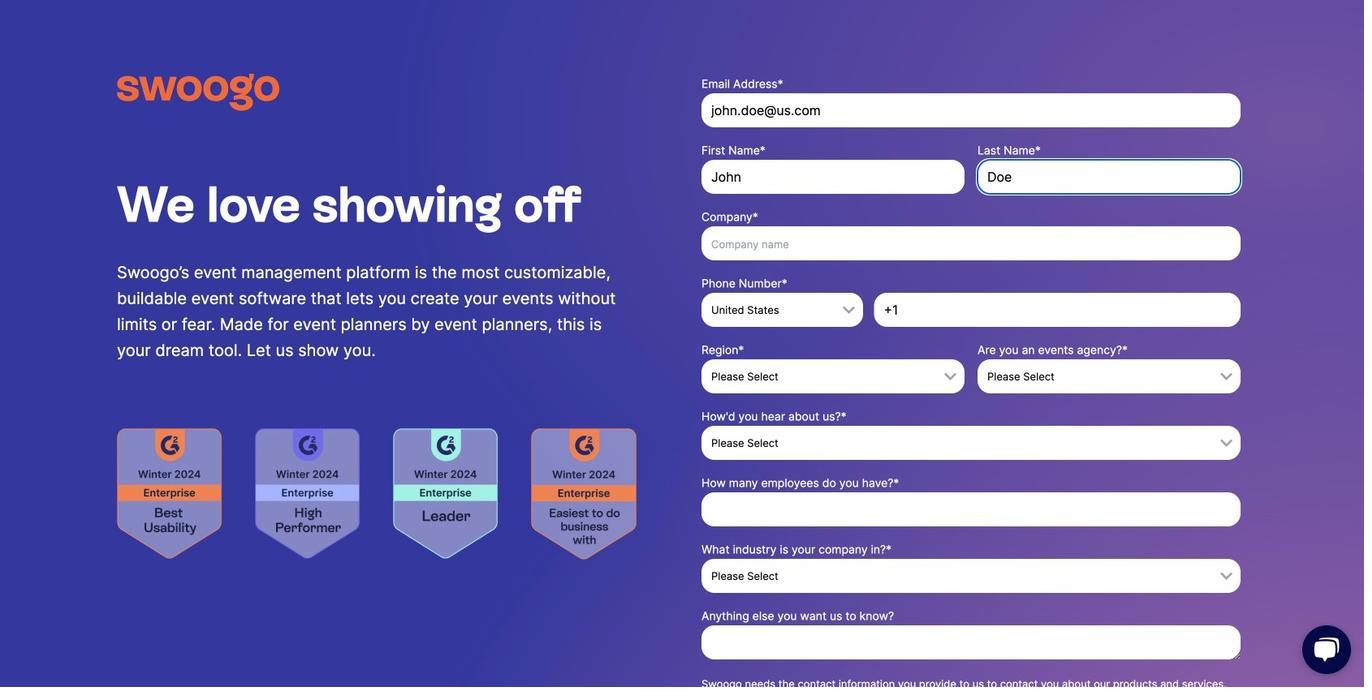 Task type: describe. For each thing, give the bounding box(es) containing it.
swoogo g2 review: enterprises say swoogo is easy to do business with image
[[531, 429, 637, 560]]

Work email address email field
[[702, 93, 1241, 128]]

swoogo g2 review: enterprise best usability image
[[117, 429, 223, 559]]

swoogo g2 review: enterprise high performer image
[[255, 429, 361, 559]]

Company name text field
[[702, 227, 1241, 261]]



Task type: locate. For each thing, give the bounding box(es) containing it.
None text field
[[702, 160, 965, 194], [978, 160, 1241, 194], [702, 626, 1241, 660], [702, 160, 965, 194], [978, 160, 1241, 194], [702, 626, 1241, 660]]

swoogo g2 review: enterprise leader image
[[393, 429, 499, 559]]

chat widget region
[[1283, 610, 1365, 688]]

None number field
[[702, 493, 1241, 527]]

dialog
[[0, 0, 1365, 688]]

None telephone field
[[874, 293, 1241, 327]]



